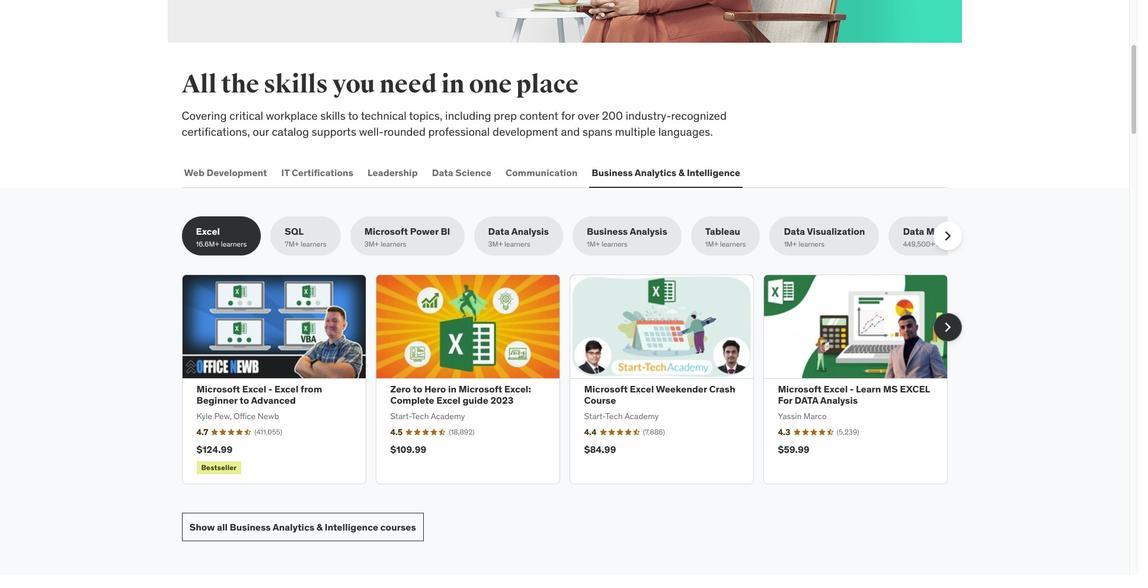 Task type: vqa. For each thing, say whether or not it's contained in the screenshot.
GO
no



Task type: locate. For each thing, give the bounding box(es) containing it.
beginner
[[197, 394, 238, 406]]

development
[[207, 166, 267, 178]]

2 - from the left
[[850, 383, 854, 395]]

microsoft inside "microsoft excel - excel from beginner to advanced"
[[197, 383, 240, 395]]

- inside "microsoft excel - excel from beginner to advanced"
[[268, 383, 272, 395]]

business
[[592, 166, 633, 178], [587, 225, 628, 237], [230, 521, 271, 533]]

1 horizontal spatial to
[[348, 109, 358, 123]]

you
[[333, 69, 375, 100]]

0 vertical spatial &
[[679, 166, 685, 178]]

4 learners from the left
[[505, 240, 530, 249]]

1m+ inside tableau 1m+ learners
[[706, 240, 719, 249]]

1m+ for business analysis
[[587, 240, 600, 249]]

analysis inside business analysis 1m+ learners
[[630, 225, 668, 237]]

including
[[445, 109, 491, 123]]

1 horizontal spatial &
[[679, 166, 685, 178]]

7 learners from the left
[[799, 240, 825, 249]]

0 vertical spatial in
[[442, 69, 465, 100]]

data for data modeling 449,500+ learners
[[903, 225, 925, 237]]

business analysis 1m+ learners
[[587, 225, 668, 249]]

0 vertical spatial business
[[592, 166, 633, 178]]

1 vertical spatial analytics
[[273, 521, 315, 533]]

-
[[268, 383, 272, 395], [850, 383, 854, 395]]

analytics
[[635, 166, 677, 178], [273, 521, 315, 533]]

excel inside zero to hero in microsoft excel: complete excel guide 2023
[[437, 394, 461, 406]]

1 vertical spatial in
[[448, 383, 457, 395]]

5 learners from the left
[[602, 240, 628, 249]]

data inside data visualization 1m+ learners
[[784, 225, 806, 237]]

3 learners from the left
[[381, 240, 407, 249]]

microsoft
[[365, 225, 408, 237], [197, 383, 240, 395], [459, 383, 502, 395], [584, 383, 628, 395], [778, 383, 822, 395]]

to inside zero to hero in microsoft excel: complete excel guide 2023
[[413, 383, 423, 395]]

analysis inside the microsoft excel - learn ms excel for data analysis
[[821, 394, 858, 406]]

all
[[217, 521, 228, 533]]

to
[[348, 109, 358, 123], [413, 383, 423, 395], [240, 394, 249, 406]]

business inside button
[[592, 166, 633, 178]]

intelligence down languages.
[[687, 166, 741, 178]]

excel inside the microsoft excel - learn ms excel for data analysis
[[824, 383, 848, 395]]

3 1m+ from the left
[[784, 240, 797, 249]]

1 horizontal spatial -
[[850, 383, 854, 395]]

1m+
[[587, 240, 600, 249], [706, 240, 719, 249], [784, 240, 797, 249]]

2 vertical spatial business
[[230, 521, 271, 533]]

sql
[[285, 225, 304, 237]]

to right beginner
[[240, 394, 249, 406]]

microsoft for microsoft excel weekender crash course
[[584, 383, 628, 395]]

ms
[[884, 383, 898, 395]]

1m+ inside business analysis 1m+ learners
[[587, 240, 600, 249]]

microsoft inside the microsoft excel weekender crash course
[[584, 383, 628, 395]]

well-
[[359, 124, 384, 139]]

business for business analytics & intelligence
[[592, 166, 633, 178]]

crash
[[710, 383, 736, 395]]

learners inside excel 16.6m+ learners
[[221, 240, 247, 249]]

technical
[[361, 109, 407, 123]]

data inside data modeling 449,500+ learners
[[903, 225, 925, 237]]

critical
[[230, 109, 263, 123]]

1 vertical spatial skills
[[321, 109, 346, 123]]

skills inside the covering critical workplace skills to technical topics, including prep content for over 200 industry-recognized certifications, our catalog supports well-rounded professional development and spans multiple languages.
[[321, 109, 346, 123]]

next image
[[939, 227, 957, 246]]

to inside the covering critical workplace skills to technical topics, including prep content for over 200 industry-recognized certifications, our catalog supports well-rounded professional development and spans multiple languages.
[[348, 109, 358, 123]]

business analytics & intelligence button
[[590, 158, 743, 187]]

3m+
[[365, 240, 379, 249], [488, 240, 503, 249]]

analytics inside business analytics & intelligence button
[[635, 166, 677, 178]]

0 horizontal spatial 1m+
[[587, 240, 600, 249]]

2 horizontal spatial 1m+
[[784, 240, 797, 249]]

intelligence left courses
[[325, 521, 378, 533]]

web
[[184, 166, 205, 178]]

data left science
[[432, 166, 453, 178]]

1 vertical spatial business
[[587, 225, 628, 237]]

for
[[561, 109, 575, 123]]

skills up workplace
[[264, 69, 328, 100]]

zero to hero in microsoft excel: complete excel guide 2023 link
[[391, 383, 531, 406]]

to up the supports
[[348, 109, 358, 123]]

2 3m+ from the left
[[488, 240, 503, 249]]

microsoft for microsoft power bi 3m+ learners
[[365, 225, 408, 237]]

1 learners from the left
[[221, 240, 247, 249]]

topics,
[[409, 109, 443, 123]]

in
[[442, 69, 465, 100], [448, 383, 457, 395]]

catalog
[[272, 124, 309, 139]]

skills
[[264, 69, 328, 100], [321, 109, 346, 123]]

1 1m+ from the left
[[587, 240, 600, 249]]

excel
[[196, 225, 220, 237], [242, 383, 266, 395], [275, 383, 299, 395], [630, 383, 654, 395], [824, 383, 848, 395], [437, 394, 461, 406]]

0 vertical spatial analytics
[[635, 166, 677, 178]]

data
[[432, 166, 453, 178], [488, 225, 510, 237], [784, 225, 806, 237], [903, 225, 925, 237]]

certifications
[[292, 166, 354, 178]]

course
[[584, 394, 616, 406]]

- left learn
[[850, 383, 854, 395]]

2 1m+ from the left
[[706, 240, 719, 249]]

0 vertical spatial skills
[[264, 69, 328, 100]]

2 learners from the left
[[301, 240, 327, 249]]

weekender
[[656, 383, 707, 395]]

0 vertical spatial intelligence
[[687, 166, 741, 178]]

0 horizontal spatial -
[[268, 383, 272, 395]]

development
[[493, 124, 559, 139]]

data up the 449,500+
[[903, 225, 925, 237]]

3m+ inside the microsoft power bi 3m+ learners
[[365, 240, 379, 249]]

sql 7m+ learners
[[285, 225, 327, 249]]

data left 'visualization'
[[784, 225, 806, 237]]

visualization
[[807, 225, 866, 237]]

1 horizontal spatial 1m+
[[706, 240, 719, 249]]

data right the bi
[[488, 225, 510, 237]]

intelligence
[[687, 166, 741, 178], [325, 521, 378, 533]]

web development
[[184, 166, 267, 178]]

analysis inside 'data analysis 3m+ learners'
[[512, 225, 549, 237]]

7m+
[[285, 240, 299, 249]]

0 horizontal spatial to
[[240, 394, 249, 406]]

2 horizontal spatial to
[[413, 383, 423, 395]]

microsoft inside the microsoft power bi 3m+ learners
[[365, 225, 408, 237]]

excel left 'weekender'
[[630, 383, 654, 395]]

to right zero
[[413, 383, 423, 395]]

business inside business analysis 1m+ learners
[[587, 225, 628, 237]]

1m+ inside data visualization 1m+ learners
[[784, 240, 797, 249]]

it
[[281, 166, 290, 178]]

- left from
[[268, 383, 272, 395]]

0 horizontal spatial intelligence
[[325, 521, 378, 533]]

data inside 'data analysis 3m+ learners'
[[488, 225, 510, 237]]

16.6m+
[[196, 240, 219, 249]]

6 learners from the left
[[720, 240, 746, 249]]

microsoft inside the microsoft excel - learn ms excel for data analysis
[[778, 383, 822, 395]]

1 horizontal spatial analytics
[[635, 166, 677, 178]]

to inside "microsoft excel - excel from beginner to advanced"
[[240, 394, 249, 406]]

excel left guide
[[437, 394, 461, 406]]

communication
[[506, 166, 578, 178]]

covering
[[182, 109, 227, 123]]

0 horizontal spatial analytics
[[273, 521, 315, 533]]

0 horizontal spatial &
[[317, 521, 323, 533]]

8 learners from the left
[[937, 240, 963, 249]]

1 horizontal spatial 3m+
[[488, 240, 503, 249]]

2 horizontal spatial analysis
[[821, 394, 858, 406]]

tableau
[[706, 225, 741, 237]]

microsoft inside zero to hero in microsoft excel: complete excel guide 2023
[[459, 383, 502, 395]]

tableau 1m+ learners
[[706, 225, 746, 249]]

it certifications
[[281, 166, 354, 178]]

content
[[520, 109, 559, 123]]

data science button
[[430, 158, 494, 187]]

0 horizontal spatial analysis
[[512, 225, 549, 237]]

1 - from the left
[[268, 383, 272, 395]]

skills up the supports
[[321, 109, 346, 123]]

learners inside business analysis 1m+ learners
[[602, 240, 628, 249]]

in right hero at the left of page
[[448, 383, 457, 395]]

&
[[679, 166, 685, 178], [317, 521, 323, 533]]

web development button
[[182, 158, 270, 187]]

0 horizontal spatial 3m+
[[365, 240, 379, 249]]

excel up 16.6m+
[[196, 225, 220, 237]]

in up including
[[442, 69, 465, 100]]

microsoft excel weekender crash course link
[[584, 383, 736, 406]]

science
[[456, 166, 492, 178]]

- inside the microsoft excel - learn ms excel for data analysis
[[850, 383, 854, 395]]

1 horizontal spatial analysis
[[630, 225, 668, 237]]

microsoft for microsoft excel - excel from beginner to advanced
[[197, 383, 240, 395]]

microsoft excel - learn ms excel for data analysis link
[[778, 383, 930, 406]]

show
[[189, 521, 215, 533]]

1 3m+ from the left
[[365, 240, 379, 249]]

excel right data
[[824, 383, 848, 395]]

excel:
[[505, 383, 531, 395]]

analysis
[[512, 225, 549, 237], [630, 225, 668, 237], [821, 394, 858, 406]]

recognized
[[671, 109, 727, 123]]

1 horizontal spatial intelligence
[[687, 166, 741, 178]]

analysis for data analysis
[[512, 225, 549, 237]]

data inside data science button
[[432, 166, 453, 178]]

spans
[[583, 124, 613, 139]]



Task type: describe. For each thing, give the bounding box(es) containing it.
zero
[[391, 383, 411, 395]]

microsoft excel - learn ms excel for data analysis
[[778, 383, 930, 406]]

excel inside excel 16.6m+ learners
[[196, 225, 220, 237]]

2023
[[491, 394, 514, 406]]

learners inside the microsoft power bi 3m+ learners
[[381, 240, 407, 249]]

excel 16.6m+ learners
[[196, 225, 247, 249]]

learners inside data visualization 1m+ learners
[[799, 240, 825, 249]]

one
[[469, 69, 512, 100]]

place
[[516, 69, 579, 100]]

learners inside data modeling 449,500+ learners
[[937, 240, 963, 249]]

prep
[[494, 109, 517, 123]]

1m+ for data visualization
[[784, 240, 797, 249]]

excel
[[900, 383, 930, 395]]

learners inside the 'sql 7m+ learners'
[[301, 240, 327, 249]]

the
[[221, 69, 259, 100]]

449,500+
[[903, 240, 935, 249]]

excel left from
[[275, 383, 299, 395]]

data
[[795, 394, 819, 406]]

next image
[[939, 318, 957, 337]]

1 vertical spatial &
[[317, 521, 323, 533]]

zero to hero in microsoft excel: complete excel guide 2023
[[391, 383, 531, 406]]

data for data analysis 3m+ learners
[[488, 225, 510, 237]]

show all business analytics & intelligence courses
[[189, 521, 416, 533]]

languages.
[[659, 124, 713, 139]]

excel inside the microsoft excel weekender crash course
[[630, 383, 654, 395]]

- for excel
[[268, 383, 272, 395]]

need
[[380, 69, 437, 100]]

all the skills you need in one place
[[182, 69, 579, 100]]

communication button
[[504, 158, 580, 187]]

carousel element
[[182, 275, 962, 485]]

our
[[253, 124, 269, 139]]

from
[[301, 383, 322, 395]]

data for data science
[[432, 166, 453, 178]]

data modeling 449,500+ learners
[[903, 225, 969, 249]]

over
[[578, 109, 600, 123]]

in inside zero to hero in microsoft excel: complete excel guide 2023
[[448, 383, 457, 395]]

advanced
[[251, 394, 296, 406]]

bi
[[441, 225, 450, 237]]

covering critical workplace skills to technical topics, including prep content for over 200 industry-recognized certifications, our catalog supports well-rounded professional development and spans multiple languages.
[[182, 109, 727, 139]]

microsoft excel weekender crash course
[[584, 383, 736, 406]]

learners inside 'data analysis 3m+ learners'
[[505, 240, 530, 249]]

topic filters element
[[182, 217, 984, 256]]

leadership button
[[365, 158, 420, 187]]

power
[[410, 225, 439, 237]]

1 vertical spatial intelligence
[[325, 521, 378, 533]]

data for data visualization 1m+ learners
[[784, 225, 806, 237]]

show all business analytics & intelligence courses link
[[182, 513, 424, 542]]

microsoft excel - excel from beginner to advanced
[[197, 383, 322, 406]]

data analysis 3m+ learners
[[488, 225, 549, 249]]

microsoft for microsoft excel - learn ms excel for data analysis
[[778, 383, 822, 395]]

professional
[[429, 124, 490, 139]]

data science
[[432, 166, 492, 178]]

modeling
[[927, 225, 969, 237]]

it certifications button
[[279, 158, 356, 187]]

courses
[[381, 521, 416, 533]]

microsoft excel - excel from beginner to advanced link
[[197, 383, 322, 406]]

intelligence inside button
[[687, 166, 741, 178]]

learn
[[856, 383, 882, 395]]

supports
[[312, 124, 357, 139]]

multiple
[[615, 124, 656, 139]]

- for learn
[[850, 383, 854, 395]]

business analytics & intelligence
[[592, 166, 741, 178]]

leadership
[[368, 166, 418, 178]]

all
[[182, 69, 217, 100]]

learners inside tableau 1m+ learners
[[720, 240, 746, 249]]

& inside button
[[679, 166, 685, 178]]

analytics inside show all business analytics & intelligence courses link
[[273, 521, 315, 533]]

3m+ inside 'data analysis 3m+ learners'
[[488, 240, 503, 249]]

for
[[778, 394, 793, 406]]

guide
[[463, 394, 489, 406]]

200
[[602, 109, 623, 123]]

industry-
[[626, 109, 671, 123]]

certifications,
[[182, 124, 250, 139]]

and
[[561, 124, 580, 139]]

complete
[[391, 394, 435, 406]]

analysis for business analysis
[[630, 225, 668, 237]]

rounded
[[384, 124, 426, 139]]

microsoft power bi 3m+ learners
[[365, 225, 450, 249]]

hero
[[425, 383, 446, 395]]

excel right beginner
[[242, 383, 266, 395]]

workplace
[[266, 109, 318, 123]]

business for business analysis 1m+ learners
[[587, 225, 628, 237]]

data visualization 1m+ learners
[[784, 225, 866, 249]]



